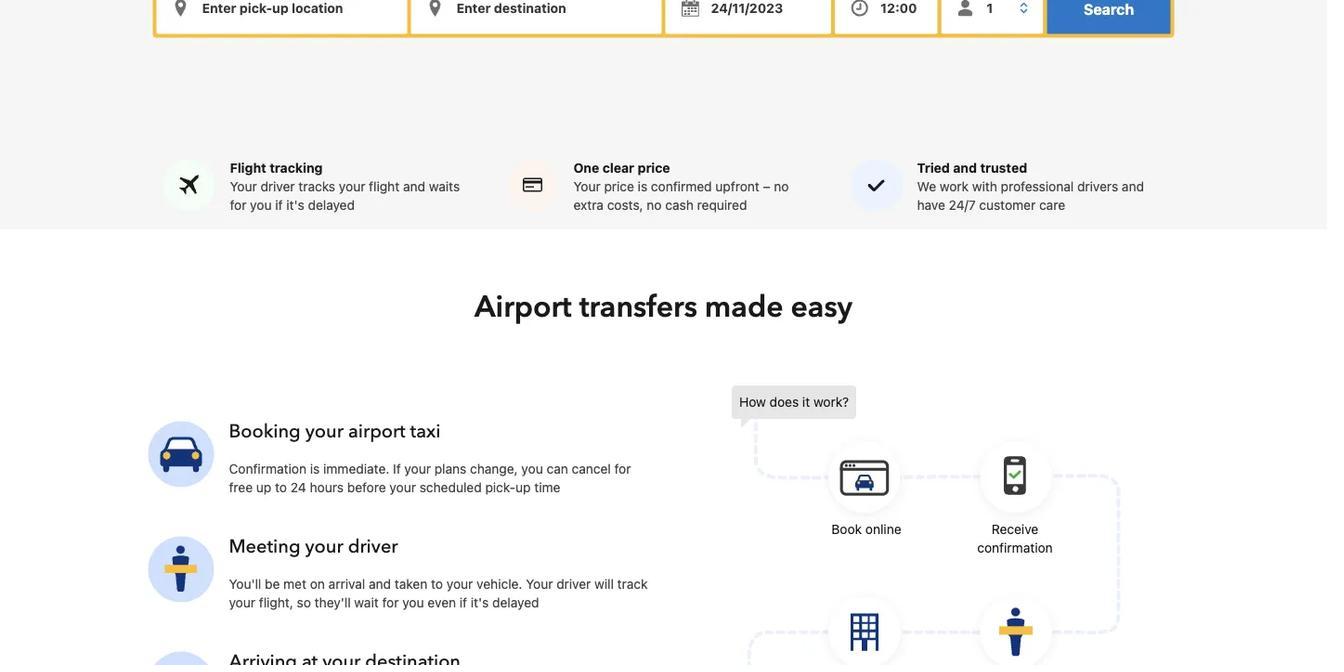 Task type: locate. For each thing, give the bounding box(es) containing it.
you down taken
[[403, 595, 424, 611]]

1 vertical spatial is
[[310, 462, 320, 477]]

you'll be met on arrival and taken to your vehicle. your driver will track your flight, so they'll wait for you even if it's delayed
[[229, 577, 648, 611]]

1 vertical spatial delayed
[[493, 595, 539, 611]]

delayed inside flight tracking your driver tracks your flight and waits for you if it's delayed
[[308, 198, 355, 213]]

1 vertical spatial driver
[[348, 535, 398, 560]]

meeting your driver
[[229, 535, 398, 560]]

1 horizontal spatial for
[[382, 595, 399, 611]]

airport
[[348, 419, 406, 445]]

time
[[535, 480, 561, 495]]

if inside flight tracking your driver tracks your flight and waits for you if it's delayed
[[275, 198, 283, 213]]

it's down "tracks" in the left of the page
[[286, 198, 305, 213]]

on
[[310, 577, 325, 592]]

how
[[740, 395, 766, 410]]

0 horizontal spatial no
[[647, 198, 662, 213]]

up left "time"
[[516, 480, 531, 495]]

price down clear
[[604, 179, 635, 194]]

is
[[638, 179, 648, 194], [310, 462, 320, 477]]

0 vertical spatial if
[[275, 198, 283, 213]]

1 vertical spatial it's
[[471, 595, 489, 611]]

and
[[954, 161, 978, 176], [403, 179, 426, 194], [1122, 179, 1145, 194], [369, 577, 391, 592]]

0 vertical spatial to
[[275, 480, 287, 495]]

so
[[297, 595, 311, 611]]

2 horizontal spatial your
[[574, 179, 601, 194]]

your inside flight tracking your driver tracks your flight and waits for you if it's delayed
[[230, 179, 257, 194]]

you up "time"
[[522, 462, 543, 477]]

met
[[284, 577, 307, 592]]

Enter destination text field
[[411, 0, 662, 34]]

and up work
[[954, 161, 978, 176]]

0 horizontal spatial to
[[275, 480, 287, 495]]

24/7
[[949, 198, 976, 213]]

0 vertical spatial no
[[774, 179, 789, 194]]

your down one
[[574, 179, 601, 194]]

0 vertical spatial driver
[[261, 179, 295, 194]]

1 horizontal spatial to
[[431, 577, 443, 592]]

flight,
[[259, 595, 293, 611]]

driver down tracking
[[261, 179, 295, 194]]

1 horizontal spatial it's
[[471, 595, 489, 611]]

is up the 'costs,'
[[638, 179, 648, 194]]

0 horizontal spatial you
[[250, 198, 272, 213]]

driver up arrival
[[348, 535, 398, 560]]

your right if
[[405, 462, 431, 477]]

plans
[[435, 462, 467, 477]]

driver left will in the bottom of the page
[[557, 577, 591, 592]]

no left cash
[[647, 198, 662, 213]]

book
[[832, 522, 862, 537]]

your left flight
[[339, 179, 366, 194]]

for right "cancel"
[[615, 462, 631, 477]]

0 horizontal spatial your
[[230, 179, 257, 194]]

it's
[[286, 198, 305, 213], [471, 595, 489, 611]]

0 vertical spatial delayed
[[308, 198, 355, 213]]

professional
[[1001, 179, 1074, 194]]

hours
[[310, 480, 344, 495]]

1 vertical spatial for
[[615, 462, 631, 477]]

0 vertical spatial it's
[[286, 198, 305, 213]]

0 horizontal spatial driver
[[261, 179, 295, 194]]

driver inside the you'll be met on arrival and taken to your vehicle. your driver will track your flight, so they'll wait for you even if it's delayed
[[557, 577, 591, 592]]

airport
[[475, 287, 572, 328]]

1 horizontal spatial delayed
[[493, 595, 539, 611]]

price
[[638, 161, 670, 176], [604, 179, 635, 194]]

easy
[[791, 287, 853, 328]]

you
[[250, 198, 272, 213], [522, 462, 543, 477], [403, 595, 424, 611]]

delayed down vehicle. at the bottom left of page
[[493, 595, 539, 611]]

delayed down "tracks" in the left of the page
[[308, 198, 355, 213]]

transfers
[[580, 287, 698, 328]]

price up "confirmed"
[[638, 161, 670, 176]]

0 vertical spatial for
[[230, 198, 247, 213]]

is inside confirmation is immediate. if your plans change, you can cancel for free up to 24 hours before your scheduled pick-up time
[[310, 462, 320, 477]]

pick-
[[485, 480, 516, 495]]

for down flight
[[230, 198, 247, 213]]

online
[[866, 522, 902, 537]]

and up wait
[[369, 577, 391, 592]]

1 horizontal spatial if
[[460, 595, 467, 611]]

no
[[774, 179, 789, 194], [647, 198, 662, 213]]

cash
[[666, 198, 694, 213]]

delayed
[[308, 198, 355, 213], [493, 595, 539, 611]]

work?
[[814, 395, 849, 410]]

receive confirmation
[[978, 522, 1053, 556]]

waits
[[429, 179, 460, 194]]

2 vertical spatial driver
[[557, 577, 591, 592]]

your
[[339, 179, 366, 194], [305, 419, 344, 445], [405, 462, 431, 477], [390, 480, 416, 495], [305, 535, 344, 560], [447, 577, 473, 592], [229, 595, 256, 611]]

1 horizontal spatial price
[[638, 161, 670, 176]]

have
[[918, 198, 946, 213]]

your up 'even'
[[447, 577, 473, 592]]

2 horizontal spatial for
[[615, 462, 631, 477]]

meeting
[[229, 535, 301, 560]]

cancel
[[572, 462, 611, 477]]

–
[[763, 179, 771, 194]]

up
[[256, 480, 272, 495], [516, 480, 531, 495]]

2 vertical spatial for
[[382, 595, 399, 611]]

0 horizontal spatial it's
[[286, 198, 305, 213]]

your
[[230, 179, 257, 194], [574, 179, 601, 194], [526, 577, 553, 592]]

flight
[[369, 179, 400, 194]]

to left 24 on the left bottom of page
[[275, 480, 287, 495]]

how does it work?
[[740, 395, 849, 410]]

0 horizontal spatial up
[[256, 480, 272, 495]]

0 horizontal spatial if
[[275, 198, 283, 213]]

1 vertical spatial you
[[522, 462, 543, 477]]

1 horizontal spatial is
[[638, 179, 648, 194]]

taxi
[[410, 419, 441, 445]]

required
[[697, 198, 748, 213]]

2 vertical spatial you
[[403, 595, 424, 611]]

one
[[574, 161, 600, 176]]

driver
[[261, 179, 295, 194], [348, 535, 398, 560], [557, 577, 591, 592]]

your down flight
[[230, 179, 257, 194]]

it
[[803, 395, 810, 410]]

0 horizontal spatial delayed
[[308, 198, 355, 213]]

0 vertical spatial price
[[638, 161, 670, 176]]

delayed inside the you'll be met on arrival and taken to your vehicle. your driver will track your flight, so they'll wait for you even if it's delayed
[[493, 595, 539, 611]]

upfront
[[716, 179, 760, 194]]

1 horizontal spatial no
[[774, 179, 789, 194]]

if inside the you'll be met on arrival and taken to your vehicle. your driver will track your flight, so they'll wait for you even if it's delayed
[[460, 595, 467, 611]]

1 horizontal spatial your
[[526, 577, 553, 592]]

they'll
[[315, 595, 351, 611]]

24
[[291, 480, 306, 495]]

to
[[275, 480, 287, 495], [431, 577, 443, 592]]

free
[[229, 480, 253, 495]]

is up hours
[[310, 462, 320, 477]]

0 vertical spatial is
[[638, 179, 648, 194]]

1 horizontal spatial up
[[516, 480, 531, 495]]

1 up from the left
[[256, 480, 272, 495]]

for
[[230, 198, 247, 213], [615, 462, 631, 477], [382, 595, 399, 611]]

up down confirmation at the left bottom of page
[[256, 480, 272, 495]]

work
[[940, 179, 969, 194]]

you inside confirmation is immediate. if your plans change, you can cancel for free up to 24 hours before your scheduled pick-up time
[[522, 462, 543, 477]]

to up 'even'
[[431, 577, 443, 592]]

driver inside flight tracking your driver tracks your flight and waits for you if it's delayed
[[261, 179, 295, 194]]

for right wait
[[382, 595, 399, 611]]

tried
[[918, 161, 950, 176]]

it's inside the you'll be met on arrival and taken to your vehicle. your driver will track your flight, so they'll wait for you even if it's delayed
[[471, 595, 489, 611]]

1 vertical spatial to
[[431, 577, 443, 592]]

if right 'even'
[[460, 595, 467, 611]]

2 horizontal spatial you
[[522, 462, 543, 477]]

receive
[[992, 522, 1039, 537]]

it's down vehicle. at the bottom left of page
[[471, 595, 489, 611]]

it's inside flight tracking your driver tracks your flight and waits for you if it's delayed
[[286, 198, 305, 213]]

trusted
[[981, 161, 1028, 176]]

and right flight
[[403, 179, 426, 194]]

you'll
[[229, 577, 261, 592]]

you down flight
[[250, 198, 272, 213]]

0 horizontal spatial for
[[230, 198, 247, 213]]

confirmed
[[651, 179, 712, 194]]

2 horizontal spatial driver
[[557, 577, 591, 592]]

if
[[275, 198, 283, 213], [460, 595, 467, 611]]

booking airport taxi image
[[732, 386, 1122, 665], [148, 422, 214, 488], [148, 537, 214, 603], [148, 652, 214, 665]]

if down tracking
[[275, 198, 283, 213]]

0 vertical spatial you
[[250, 198, 272, 213]]

your right vehicle. at the bottom left of page
[[526, 577, 553, 592]]

no right –
[[774, 179, 789, 194]]

tracks
[[299, 179, 336, 194]]

1 horizontal spatial you
[[403, 595, 424, 611]]

1 vertical spatial price
[[604, 179, 635, 194]]

0 horizontal spatial is
[[310, 462, 320, 477]]

1 vertical spatial if
[[460, 595, 467, 611]]

care
[[1040, 198, 1066, 213]]



Task type: describe. For each thing, give the bounding box(es) containing it.
made
[[705, 287, 784, 328]]

to inside confirmation is immediate. if your plans change, you can cancel for free up to 24 hours before your scheduled pick-up time
[[275, 480, 287, 495]]

and right drivers
[[1122, 179, 1145, 194]]

flight
[[230, 161, 266, 176]]

you inside the you'll be met on arrival and taken to your vehicle. your driver will track your flight, so they'll wait for you even if it's delayed
[[403, 595, 424, 611]]

for inside flight tracking your driver tracks your flight and waits for you if it's delayed
[[230, 198, 247, 213]]

Enter pick-up location text field
[[157, 0, 407, 34]]

does
[[770, 395, 799, 410]]

1 horizontal spatial driver
[[348, 535, 398, 560]]

you inside flight tracking your driver tracks your flight and waits for you if it's delayed
[[250, 198, 272, 213]]

and inside flight tracking your driver tracks your flight and waits for you if it's delayed
[[403, 179, 426, 194]]

clear
[[603, 161, 635, 176]]

one clear price your price is confirmed upfront – no extra costs, no cash required
[[574, 161, 789, 213]]

your inside flight tracking your driver tracks your flight and waits for you if it's delayed
[[339, 179, 366, 194]]

for inside confirmation is immediate. if your plans change, you can cancel for free up to 24 hours before your scheduled pick-up time
[[615, 462, 631, 477]]

can
[[547, 462, 568, 477]]

confirmation
[[978, 541, 1053, 556]]

your up 'on'
[[305, 535, 344, 560]]

with
[[973, 179, 998, 194]]

your inside one clear price your price is confirmed upfront – no extra costs, no cash required
[[574, 179, 601, 194]]

0 horizontal spatial price
[[604, 179, 635, 194]]

taken
[[395, 577, 428, 592]]

vehicle.
[[477, 577, 523, 592]]

drivers
[[1078, 179, 1119, 194]]

flight tracking your driver tracks your flight and waits for you if it's delayed
[[230, 161, 460, 213]]

booking your airport taxi
[[229, 419, 441, 445]]

tried and trusted we work with professional drivers and have 24/7 customer care
[[918, 161, 1145, 213]]

your down "you'll"
[[229, 595, 256, 611]]

booking
[[229, 419, 301, 445]]

change,
[[470, 462, 518, 477]]

airport transfers made easy
[[475, 287, 853, 328]]

customer
[[980, 198, 1036, 213]]

for inside the you'll be met on arrival and taken to your vehicle. your driver will track your flight, so they'll wait for you even if it's delayed
[[382, 595, 399, 611]]

immediate.
[[323, 462, 390, 477]]

your inside the you'll be met on arrival and taken to your vehicle. your driver will track your flight, so they'll wait for you even if it's delayed
[[526, 577, 553, 592]]

wait
[[354, 595, 379, 611]]

costs,
[[607, 198, 644, 213]]

to inside the you'll be met on arrival and taken to your vehicle. your driver will track your flight, so they'll wait for you even if it's delayed
[[431, 577, 443, 592]]

scheduled
[[420, 480, 482, 495]]

arrival
[[329, 577, 365, 592]]

and inside the you'll be met on arrival and taken to your vehicle. your driver will track your flight, so they'll wait for you even if it's delayed
[[369, 577, 391, 592]]

if
[[393, 462, 401, 477]]

2 up from the left
[[516, 480, 531, 495]]

1 vertical spatial no
[[647, 198, 662, 213]]

before
[[347, 480, 386, 495]]

track
[[618, 577, 648, 592]]

we
[[918, 179, 937, 194]]

book online
[[832, 522, 902, 537]]

tracking
[[270, 161, 323, 176]]

confirmation is immediate. if your plans change, you can cancel for free up to 24 hours before your scheduled pick-up time
[[229, 462, 631, 495]]

your down if
[[390, 480, 416, 495]]

will
[[595, 577, 614, 592]]

confirmation
[[229, 462, 307, 477]]

be
[[265, 577, 280, 592]]

even
[[428, 595, 456, 611]]

is inside one clear price your price is confirmed upfront – no extra costs, no cash required
[[638, 179, 648, 194]]

your up immediate.
[[305, 419, 344, 445]]

extra
[[574, 198, 604, 213]]



Task type: vqa. For each thing, say whether or not it's contained in the screenshot.
bottom Good
no



